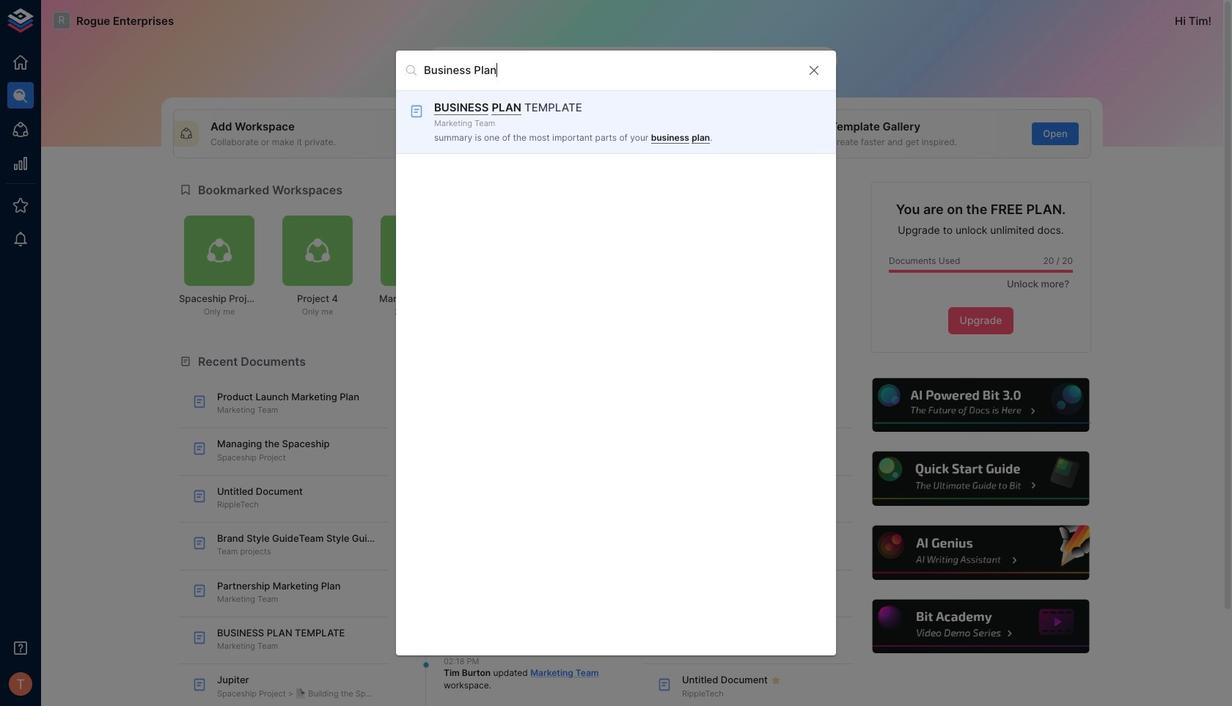 Task type: locate. For each thing, give the bounding box(es) containing it.
4 help image from the top
[[871, 598, 1092, 656]]

dialog
[[396, 50, 836, 656]]

help image
[[871, 376, 1092, 434], [871, 450, 1092, 508], [871, 524, 1092, 582], [871, 598, 1092, 656]]

2 help image from the top
[[871, 450, 1092, 508]]



Task type: vqa. For each thing, say whether or not it's contained in the screenshot.
the Show Wiki icon
no



Task type: describe. For each thing, give the bounding box(es) containing it.
Search documents, folders and workspaces... text field
[[424, 59, 795, 81]]

1 help image from the top
[[871, 376, 1092, 434]]

3 help image from the top
[[871, 524, 1092, 582]]



